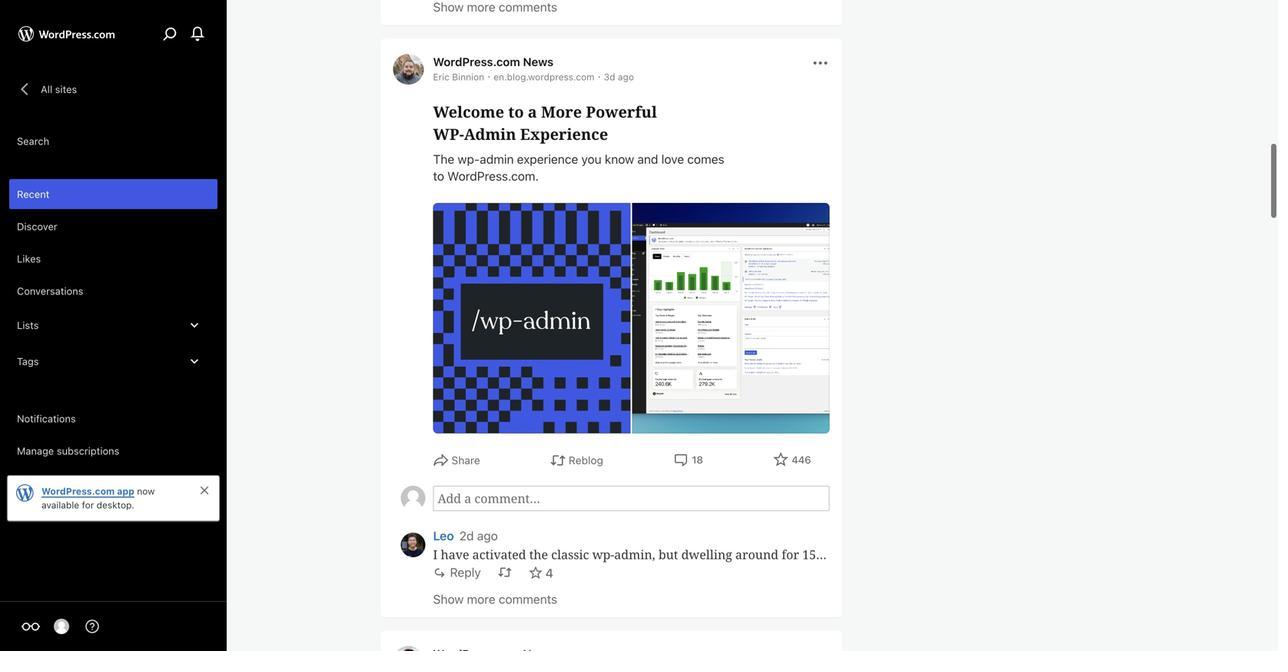 Task type: vqa. For each thing, say whether or not it's contained in the screenshot.
the rightmost now
yes



Task type: locate. For each thing, give the bounding box(es) containing it.
0 vertical spatial i
[[433, 546, 438, 563]]

1 vertical spatial classic
[[769, 565, 807, 582]]

0 horizontal spatial now
[[137, 486, 155, 497]]

· down wordpress.com news link
[[487, 69, 491, 82]]

more down 'think'
[[467, 592, 496, 606]]

for down 'wordpress.com app'
[[82, 500, 94, 510]]

wp-
[[458, 152, 480, 166], [592, 546, 614, 563], [433, 584, 455, 601]]

wordpress.com news eric binnion · en.blog.wordpress.com · 3d ago
[[433, 55, 634, 82]]

sites
[[55, 83, 77, 95]]

more
[[541, 101, 582, 122]]

0 horizontal spatial greg robinson image
[[54, 619, 69, 634]]

group
[[401, 486, 830, 511]]

experience
[[517, 152, 578, 166]]

wp- down mins, at the bottom of the page
[[433, 584, 455, 601]]

for right space on the bottom of the page
[[752, 584, 769, 601]]

ago right 2d
[[477, 528, 498, 543]]

· left 3d in the top of the page
[[598, 69, 601, 82]]

1 vertical spatial now
[[509, 584, 535, 601]]

leaving
[[636, 584, 679, 601]]

to wordpress.com.
[[433, 169, 539, 183]]

0 vertical spatial admin
[[480, 152, 514, 166]]

classic up changes
[[551, 546, 589, 563]]

18 button
[[673, 452, 703, 467]]

is
[[756, 565, 766, 582], [496, 584, 506, 601]]

1 vertical spatial admin
[[455, 584, 493, 601]]

0 vertical spatial ago
[[618, 71, 634, 82]]

wordpress.com inside wordpress.com news eric binnion · en.blog.wordpress.com · 3d ago
[[433, 55, 520, 68]]

more
[[682, 584, 713, 601], [467, 592, 496, 606]]

leo 2d ago
[[433, 528, 498, 543]]

experience
[[520, 123, 608, 144]]

greg robinson image up the leo image
[[401, 486, 425, 510]]

classic down 15
[[769, 565, 807, 582]]

dismiss image
[[198, 484, 211, 497]]

ago inside wordpress.com news eric binnion · en.blog.wordpress.com · 3d ago
[[618, 71, 634, 82]]

0 horizontal spatial i
[[433, 546, 438, 563]]

the
[[529, 546, 548, 563], [511, 565, 529, 582], [773, 584, 791, 601]]

now inside now available for desktop.
[[137, 486, 155, 497]]

all sites link
[[9, 73, 84, 105]]

18
[[692, 454, 703, 465]]

notable
[[709, 565, 753, 582]]

0 vertical spatial now
[[137, 486, 155, 497]]

1 vertical spatial ago
[[477, 528, 498, 543]]

classic
[[551, 546, 589, 563], [769, 565, 807, 582]]

0 vertical spatial greg robinson image
[[401, 486, 425, 510]]

manage subscriptions
[[17, 445, 119, 457]]

0 vertical spatial wp-
[[458, 152, 480, 166]]

think
[[476, 565, 507, 582]]

i left 'think'
[[468, 565, 473, 582]]

15
[[802, 546, 816, 563]]

eric
[[433, 71, 450, 82]]

1 vertical spatial is
[[496, 584, 506, 601]]

greg robinson image
[[401, 486, 425, 510], [54, 619, 69, 634]]

0 vertical spatial wordpress.com
[[433, 55, 520, 68]]

now available for desktop.
[[42, 486, 155, 510]]

tags
[[17, 355, 39, 367]]

4
[[546, 566, 553, 580]]

wp- up to wordpress.com.
[[458, 152, 480, 166]]

2 horizontal spatial for
[[782, 546, 799, 563]]

1 horizontal spatial ago
[[618, 71, 634, 82]]

2d ago link
[[459, 528, 498, 543]]

changes
[[532, 565, 580, 582]]

very
[[606, 565, 632, 582]]

is down reblog image
[[496, 584, 506, 601]]

show more comments
[[433, 592, 557, 606]]

'narrower',
[[538, 584, 604, 601]]

for inside now available for desktop.
[[82, 500, 94, 510]]

wordpress.com up binnion
[[433, 55, 520, 68]]

wordpress.com
[[433, 55, 520, 68], [42, 486, 115, 497]]

notifications
[[17, 413, 76, 424]]

1 vertical spatial the
[[511, 565, 529, 582]]

leo
[[433, 528, 454, 543]]

2 vertical spatial for
[[752, 584, 769, 601]]

admin
[[480, 152, 514, 166], [455, 584, 493, 601]]

now inside i have activated the classic wp-admin, but dwelling around for 15 mins, i think the changes are very subtle. most notable is classic wp-admin is now 'narrower', thus leaving more space for the layout.
[[509, 584, 535, 601]]

0 horizontal spatial is
[[496, 584, 506, 601]]

the up comments
[[511, 565, 529, 582]]

search
[[17, 135, 49, 147]]

1 horizontal spatial now
[[509, 584, 535, 601]]

for left 15
[[782, 546, 799, 563]]

4 button
[[529, 565, 553, 581]]

0 horizontal spatial for
[[82, 500, 94, 510]]

the down around
[[773, 584, 791, 601]]

toggle menu image
[[811, 54, 830, 72]]

1 horizontal spatial is
[[756, 565, 766, 582]]

more inside i have activated the classic wp-admin, but dwelling around for 15 mins, i think the changes are very subtle. most notable is classic wp-admin is now 'narrower', thus leaving more space for the layout.
[[682, 584, 713, 601]]

admin up to wordpress.com.
[[480, 152, 514, 166]]

show more comments button
[[433, 588, 557, 611]]

1 vertical spatial wordpress.com
[[42, 486, 115, 497]]

0 vertical spatial is
[[756, 565, 766, 582]]

0 horizontal spatial wp-
[[433, 584, 455, 601]]

have
[[441, 546, 469, 563]]

wordpress.com up available
[[42, 486, 115, 497]]

wordpress.com news link
[[433, 55, 554, 68]]

desktop.
[[97, 500, 134, 510]]

all
[[41, 83, 52, 95]]

1 vertical spatial i
[[468, 565, 473, 582]]

·
[[487, 69, 491, 82], [598, 69, 601, 82]]

wordpress.com app
[[42, 486, 134, 497]]

more down most
[[682, 584, 713, 601]]

ago
[[618, 71, 634, 82], [477, 528, 498, 543]]

0 vertical spatial for
[[82, 500, 94, 510]]

i left have
[[433, 546, 438, 563]]

greg robinson image right reader icon
[[54, 619, 69, 634]]

around
[[735, 546, 779, 563]]

1 horizontal spatial wp-
[[458, 152, 480, 166]]

0 horizontal spatial more
[[467, 592, 496, 606]]

admin inside welcome to a more powerful wp-admin experience the wp-admin experience you know and love comes to wordpress.com.
[[480, 152, 514, 166]]

0 horizontal spatial ·
[[487, 69, 491, 82]]

i
[[433, 546, 438, 563], [468, 565, 473, 582]]

app
[[117, 486, 134, 497]]

the up 4 button
[[529, 546, 548, 563]]

search link
[[9, 126, 218, 156]]

ago right 3d in the top of the page
[[618, 71, 634, 82]]

thus
[[607, 584, 633, 601]]

subtle.
[[635, 565, 674, 582]]

and
[[638, 152, 658, 166]]

admin,
[[614, 546, 655, 563]]

layout.
[[433, 604, 473, 620]]

2 horizontal spatial wp-
[[592, 546, 614, 563]]

now right app at the bottom left
[[137, 486, 155, 497]]

wordpress.com for app
[[42, 486, 115, 497]]

2 vertical spatial wp-
[[433, 584, 455, 601]]

1 horizontal spatial more
[[682, 584, 713, 601]]

show
[[433, 592, 464, 606]]

is down around
[[756, 565, 766, 582]]

0 horizontal spatial classic
[[551, 546, 589, 563]]

1 vertical spatial greg robinson image
[[54, 619, 69, 634]]

likes
[[17, 253, 41, 264]]

most
[[677, 565, 706, 582]]

now down turn this comment into its own post button
[[509, 584, 535, 601]]

0 horizontal spatial wordpress.com
[[42, 486, 115, 497]]

3d
[[604, 71, 615, 82]]

1 horizontal spatial ·
[[598, 69, 601, 82]]

conversations
[[17, 285, 83, 297]]

leo link
[[433, 526, 454, 543]]

reply button
[[433, 565, 481, 580]]

1 horizontal spatial wordpress.com
[[433, 55, 520, 68]]

admin down reply
[[455, 584, 493, 601]]

binnion
[[452, 71, 484, 82]]

activated
[[472, 546, 526, 563]]

for
[[82, 500, 94, 510], [782, 546, 799, 563], [752, 584, 769, 601]]

manage
[[17, 445, 54, 457]]

wp- up are
[[592, 546, 614, 563]]

the
[[433, 152, 454, 166]]



Task type: describe. For each thing, give the bounding box(es) containing it.
space
[[716, 584, 749, 601]]

Add a comment… text field
[[433, 486, 830, 511]]

en.blog.wordpress.com link
[[494, 71, 595, 82]]

welcome to a more powerful wp-admin experience link
[[433, 101, 830, 145]]

conversations link
[[9, 276, 218, 306]]

reblog image
[[498, 565, 512, 579]]

share
[[452, 454, 480, 466]]

en.blog.wordpress.com
[[494, 71, 595, 82]]

discover link
[[9, 211, 218, 241]]

admin
[[464, 123, 516, 144]]

to
[[508, 101, 524, 122]]

wordpress.com for news
[[433, 55, 520, 68]]

i have activated the classic wp-admin, but dwelling around for 15 mins, i think the changes are very subtle. most notable is classic wp-admin is now 'narrower', thus leaving more space for the layout.
[[433, 546, 816, 620]]

comments
[[499, 592, 557, 606]]

available
[[42, 500, 79, 510]]

wp- inside welcome to a more powerful wp-admin experience the wp-admin experience you know and love comes to wordpress.com.
[[458, 152, 480, 166]]

mins,
[[433, 565, 465, 582]]

wp-
[[433, 123, 464, 144]]

welcome
[[433, 101, 504, 122]]

welcome to a more powerful wp-admin experience the wp-admin experience you know and love comes to wordpress.com.
[[433, 101, 724, 183]]

reader image
[[22, 617, 40, 636]]

eric binnion image
[[393, 54, 424, 84]]

a
[[528, 101, 537, 122]]

446
[[792, 454, 811, 466]]

dwelling
[[681, 546, 732, 563]]

0 vertical spatial classic
[[551, 546, 589, 563]]

more inside button
[[467, 592, 496, 606]]

1 horizontal spatial for
[[752, 584, 769, 601]]

1 vertical spatial wp-
[[592, 546, 614, 563]]

0 vertical spatial the
[[529, 546, 548, 563]]

keyboard_arrow_down image
[[187, 317, 202, 333]]

recent
[[17, 188, 49, 200]]

reblog
[[569, 454, 603, 466]]

keyboard_arrow_down image
[[187, 354, 202, 369]]

lists link
[[9, 308, 218, 342]]

leo image
[[401, 533, 425, 557]]

1 horizontal spatial classic
[[769, 565, 807, 582]]

lists
[[17, 319, 39, 331]]

0 horizontal spatial ago
[[477, 528, 498, 543]]

admin inside i have activated the classic wp-admin, but dwelling around for 15 mins, i think the changes are very subtle. most notable is classic wp-admin is now 'narrower', thus leaving more space for the layout.
[[455, 584, 493, 601]]

tags link
[[9, 344, 218, 378]]

reply
[[450, 565, 481, 580]]

1 vertical spatial for
[[782, 546, 799, 563]]

share button
[[433, 452, 480, 469]]

are
[[583, 565, 602, 582]]

2 vertical spatial the
[[773, 584, 791, 601]]

all sites
[[41, 83, 77, 95]]

1 · from the left
[[487, 69, 491, 82]]

1 horizontal spatial greg robinson image
[[401, 486, 425, 510]]

news
[[523, 55, 554, 68]]

you
[[581, 152, 602, 166]]

eric binnion link
[[433, 71, 484, 82]]

discover
[[17, 221, 57, 232]]

2d
[[459, 528, 474, 543]]

turn this comment into its own post button
[[498, 565, 512, 579]]

likes link
[[9, 244, 218, 274]]

446 button
[[773, 451, 811, 469]]

reblog button
[[550, 452, 603, 469]]

3d ago link
[[604, 71, 634, 82]]

but
[[659, 546, 678, 563]]

notifications link
[[9, 404, 218, 434]]

comes
[[687, 152, 724, 166]]

manage subscriptions link
[[9, 436, 218, 466]]

2 · from the left
[[598, 69, 601, 82]]

know
[[605, 152, 634, 166]]

powerful
[[586, 101, 657, 122]]

recent link
[[9, 179, 218, 209]]

subscriptions
[[57, 445, 119, 457]]

1 horizontal spatial i
[[468, 565, 473, 582]]

love
[[662, 152, 684, 166]]



